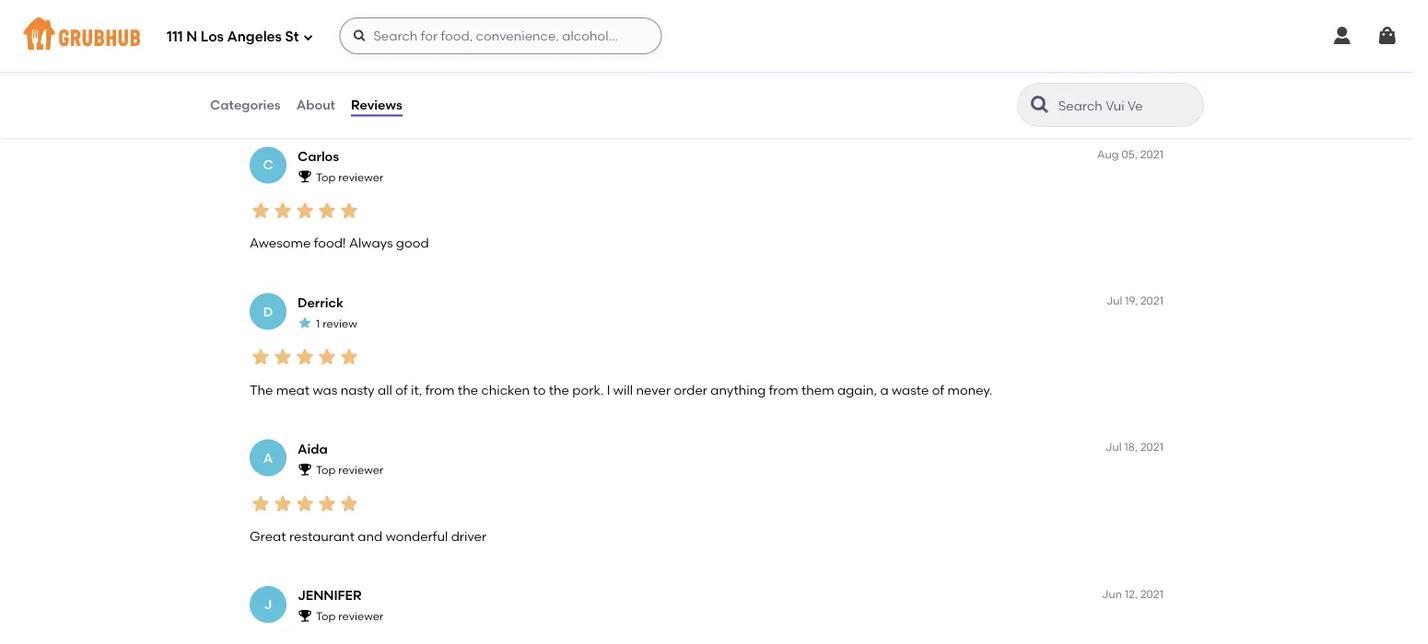 Task type: locate. For each thing, give the bounding box(es) containing it.
2021 right 19,
[[1140, 294, 1164, 308]]

from left them
[[769, 382, 798, 398]]

0 horizontal spatial of
[[395, 382, 408, 398]]

c
[[263, 157, 273, 173]]

top down aida
[[316, 464, 336, 477]]

service,
[[309, 89, 356, 105]]

0 horizontal spatial driver
[[411, 89, 446, 105]]

top right svg icon
[[316, 24, 336, 37]]

wonderful
[[386, 529, 448, 545]]

angeles
[[227, 29, 282, 45]]

the right to
[[549, 382, 569, 398]]

reviewer down 'great restaurant and wonderful driver'
[[338, 610, 384, 624]]

top reviewer down carlos at top
[[316, 170, 384, 184]]

food!
[[314, 236, 346, 251]]

good
[[396, 236, 429, 251]]

of left it,
[[395, 382, 408, 398]]

3 top reviewer from the top
[[316, 464, 384, 477]]

trophy icon image right j
[[298, 609, 312, 624]]

delivery
[[359, 89, 408, 105], [530, 89, 579, 105]]

top reviewer for food!
[[316, 170, 384, 184]]

top down carlos at top
[[316, 170, 336, 184]]

1 vertical spatial driver
[[451, 529, 487, 545]]

reviews
[[351, 97, 402, 113]]

2021 for awesome food! always good
[[1140, 148, 1164, 161]]

0 vertical spatial jul
[[1106, 294, 1122, 308]]

3 top from the top
[[316, 464, 336, 477]]

top right j
[[316, 610, 336, 624]]

trophy icon image for food!
[[298, 169, 312, 184]]

svg image
[[1331, 25, 1353, 47], [1376, 25, 1398, 47], [352, 29, 367, 43]]

the
[[458, 382, 478, 398], [549, 382, 569, 398]]

of for respectful
[[515, 89, 527, 105]]

aug 05, 2021
[[1097, 148, 1164, 161]]

jennifer down 'restaurant'
[[298, 588, 361, 604]]

jennifer
[[298, 1, 361, 17], [298, 588, 361, 604]]

1 reviewer from the top
[[338, 24, 384, 37]]

jul 19, 2021
[[1106, 294, 1164, 308]]

4 top reviewer from the top
[[316, 610, 384, 624]]

2 reviewer from the top
[[338, 170, 384, 184]]

aida
[[298, 441, 328, 457]]

3 trophy icon image from the top
[[298, 462, 312, 477]]

aug
[[1097, 148, 1119, 161]]

2021 for great restaurant and wonderful driver
[[1140, 441, 1164, 454]]

great
[[250, 529, 286, 545]]

jul left the 18,
[[1106, 441, 1122, 454]]

2 2021 from the top
[[1140, 294, 1164, 308]]

1 top from the top
[[316, 24, 336, 37]]

top reviewer right svg icon
[[316, 24, 384, 37]]

will
[[613, 382, 633, 398]]

star icon image
[[250, 53, 272, 75], [272, 53, 294, 75], [294, 53, 316, 75], [316, 53, 338, 75], [338, 53, 360, 75], [250, 200, 272, 222], [272, 200, 294, 222], [294, 200, 316, 222], [316, 200, 338, 222], [338, 200, 360, 222], [298, 316, 312, 331], [250, 346, 272, 369], [272, 346, 294, 369], [294, 346, 316, 369], [316, 346, 338, 369], [338, 346, 360, 369], [250, 493, 272, 515], [272, 493, 294, 515], [294, 493, 316, 515], [316, 493, 338, 515], [338, 493, 360, 515]]

1 horizontal spatial from
[[769, 382, 798, 398]]

st
[[285, 29, 299, 45]]

reviews button
[[350, 72, 403, 138]]

top for service,
[[316, 24, 336, 37]]

jul for the meat was nasty all of it, from the chicken to the pork. i will never order anything from them again, a waste of money.
[[1106, 294, 1122, 308]]

top reviewer down aida
[[316, 464, 384, 477]]

3 2021 from the top
[[1140, 441, 1164, 454]]

reviewer down carlos at top
[[338, 170, 384, 184]]

1 horizontal spatial of
[[515, 89, 527, 105]]

was
[[313, 382, 338, 398]]

Search for food, convenience, alcohol... search field
[[339, 18, 662, 54]]

1 vertical spatial jennifer
[[298, 588, 361, 604]]

of for all
[[395, 382, 408, 398]]

1 jul from the top
[[1106, 294, 1122, 308]]

of right respectful
[[515, 89, 527, 105]]

respectful
[[449, 89, 512, 105]]

top reviewer down 'great restaurant and wonderful driver'
[[316, 610, 384, 624]]

2 jul from the top
[[1106, 441, 1122, 454]]

0 horizontal spatial the
[[458, 382, 478, 398]]

top reviewer for service,
[[316, 24, 384, 37]]

trophy icon image down carlos at top
[[298, 169, 312, 184]]

18,
[[1124, 441, 1138, 454]]

reviewer
[[338, 24, 384, 37], [338, 170, 384, 184], [338, 464, 384, 477], [338, 610, 384, 624]]

top
[[316, 24, 336, 37], [316, 170, 336, 184], [316, 464, 336, 477], [316, 610, 336, 624]]

top reviewer for restaurant
[[316, 464, 384, 477]]

trophy icon image for service,
[[298, 22, 312, 37]]

4 top from the top
[[316, 610, 336, 624]]

nasty
[[341, 382, 375, 398]]

1 top reviewer from the top
[[316, 24, 384, 37]]

j
[[264, 597, 272, 613]]

2 top from the top
[[316, 170, 336, 184]]

trophy icon image
[[298, 22, 312, 37], [298, 169, 312, 184], [298, 462, 312, 477], [298, 609, 312, 624]]

driver right 'wonderful' on the bottom left of page
[[451, 529, 487, 545]]

about
[[296, 97, 335, 113]]

never
[[636, 382, 671, 398]]

1 horizontal spatial the
[[549, 382, 569, 398]]

3 reviewer from the top
[[338, 464, 384, 477]]

derrick
[[298, 295, 344, 310]]

1 2021 from the top
[[1140, 148, 1164, 161]]

driver
[[411, 89, 446, 105], [451, 529, 487, 545]]

Search Vui Ve search field
[[1057, 97, 1198, 114]]

of
[[515, 89, 527, 105], [395, 382, 408, 398], [932, 382, 944, 398]]

of right waste
[[932, 382, 944, 398]]

from
[[425, 382, 455, 398], [769, 382, 798, 398]]

0 vertical spatial jennifer
[[298, 1, 361, 17]]

1 horizontal spatial driver
[[451, 529, 487, 545]]

2021 right the 18,
[[1140, 441, 1164, 454]]

the left chicken
[[458, 382, 478, 398]]

again,
[[837, 382, 877, 398]]

reviewer for always
[[338, 170, 384, 184]]

delivery right service,
[[359, 89, 408, 105]]

1 horizontal spatial delivery
[[530, 89, 579, 105]]

delivery left options
[[530, 89, 579, 105]]

2 top reviewer from the top
[[316, 170, 384, 184]]

1 delivery from the left
[[359, 89, 408, 105]]

review
[[323, 317, 357, 330]]

1 jennifer from the top
[[298, 1, 361, 17]]

top reviewer
[[316, 24, 384, 37], [316, 170, 384, 184], [316, 464, 384, 477], [316, 610, 384, 624]]

trophy icon image down aida
[[298, 462, 312, 477]]

jennifer up svg icon
[[298, 1, 361, 17]]

2 trophy icon image from the top
[[298, 169, 312, 184]]

1 horizontal spatial svg image
[[1331, 25, 1353, 47]]

1 trophy icon image from the top
[[298, 22, 312, 37]]

main navigation navigation
[[0, 0, 1413, 72]]

always
[[349, 236, 393, 251]]

jul left 19,
[[1106, 294, 1122, 308]]

great restaurant and wonderful driver
[[250, 529, 487, 545]]

111
[[167, 29, 183, 45]]

0 horizontal spatial from
[[425, 382, 455, 398]]

from right it,
[[425, 382, 455, 398]]

reviewer up 'great restaurant and wonderful driver'
[[338, 464, 384, 477]]

jul
[[1106, 294, 1122, 308], [1106, 441, 1122, 454]]

1 vertical spatial jul
[[1106, 441, 1122, 454]]

reviewer right svg icon
[[338, 24, 384, 37]]

2021 right 12,
[[1140, 588, 1164, 601]]

2 the from the left
[[549, 382, 569, 398]]

categories
[[210, 97, 281, 113]]

excellent service, delivery driver respectful of delivery options
[[250, 89, 628, 105]]

driver left respectful
[[411, 89, 446, 105]]

2021
[[1140, 148, 1164, 161], [1140, 294, 1164, 308], [1140, 441, 1164, 454], [1140, 588, 1164, 601]]

trophy icon image right angeles
[[298, 22, 312, 37]]

0 horizontal spatial delivery
[[359, 89, 408, 105]]

2021 right 05,
[[1140, 148, 1164, 161]]



Task type: vqa. For each thing, say whether or not it's contained in the screenshot.
"The meat was nasty all of it, from the chicken to the pork. I will never order anything from them again, a waste of money."
yes



Task type: describe. For each thing, give the bounding box(es) containing it.
money.
[[948, 382, 993, 398]]

1 from from the left
[[425, 382, 455, 398]]

about button
[[295, 72, 336, 138]]

top for food!
[[316, 170, 336, 184]]

05,
[[1122, 148, 1138, 161]]

reviewer for delivery
[[338, 24, 384, 37]]

2 jennifer from the top
[[298, 588, 361, 604]]

jun
[[1102, 588, 1122, 601]]

4 trophy icon image from the top
[[298, 609, 312, 624]]

awesome food! always good
[[250, 236, 429, 251]]

111 n los angeles st
[[167, 29, 299, 45]]

the meat was nasty all of it, from the chicken to the pork. i will never order anything from them again, a waste of money.
[[250, 382, 993, 398]]

0 vertical spatial driver
[[411, 89, 446, 105]]

n
[[186, 29, 197, 45]]

1
[[316, 317, 320, 330]]

a
[[263, 451, 273, 466]]

search icon image
[[1029, 94, 1051, 116]]

1 the from the left
[[458, 382, 478, 398]]

excellent
[[250, 89, 306, 105]]

trophy icon image for restaurant
[[298, 462, 312, 477]]

meat
[[276, 382, 310, 398]]

them
[[801, 382, 834, 398]]

it,
[[411, 382, 422, 398]]

to
[[533, 382, 546, 398]]

12,
[[1125, 588, 1138, 601]]

jul for great restaurant and wonderful driver
[[1106, 441, 1122, 454]]

19,
[[1125, 294, 1138, 308]]

1 review
[[316, 317, 357, 330]]

2 horizontal spatial of
[[932, 382, 944, 398]]

a
[[880, 382, 889, 398]]

d
[[263, 304, 273, 320]]

awesome
[[250, 236, 311, 251]]

0 horizontal spatial svg image
[[352, 29, 367, 43]]

the
[[250, 382, 273, 398]]

reviewer for and
[[338, 464, 384, 477]]

jun 12, 2021
[[1102, 588, 1164, 601]]

los
[[201, 29, 224, 45]]

categories button
[[209, 72, 282, 138]]

anything
[[711, 382, 766, 398]]

all
[[378, 382, 392, 398]]

order
[[674, 382, 708, 398]]

top for restaurant
[[316, 464, 336, 477]]

2 from from the left
[[769, 382, 798, 398]]

options
[[582, 89, 628, 105]]

chicken
[[481, 382, 530, 398]]

4 reviewer from the top
[[338, 610, 384, 624]]

i
[[607, 382, 610, 398]]

restaurant
[[289, 529, 355, 545]]

2 horizontal spatial svg image
[[1376, 25, 1398, 47]]

2021 for the meat was nasty all of it, from the chicken to the pork. i will never order anything from them again, a waste of money.
[[1140, 294, 1164, 308]]

pork.
[[572, 382, 604, 398]]

waste
[[892, 382, 929, 398]]

4 2021 from the top
[[1140, 588, 1164, 601]]

carlos
[[298, 148, 339, 164]]

svg image
[[303, 32, 314, 43]]

jul 18, 2021
[[1106, 441, 1164, 454]]

and
[[358, 529, 383, 545]]

2 delivery from the left
[[530, 89, 579, 105]]



